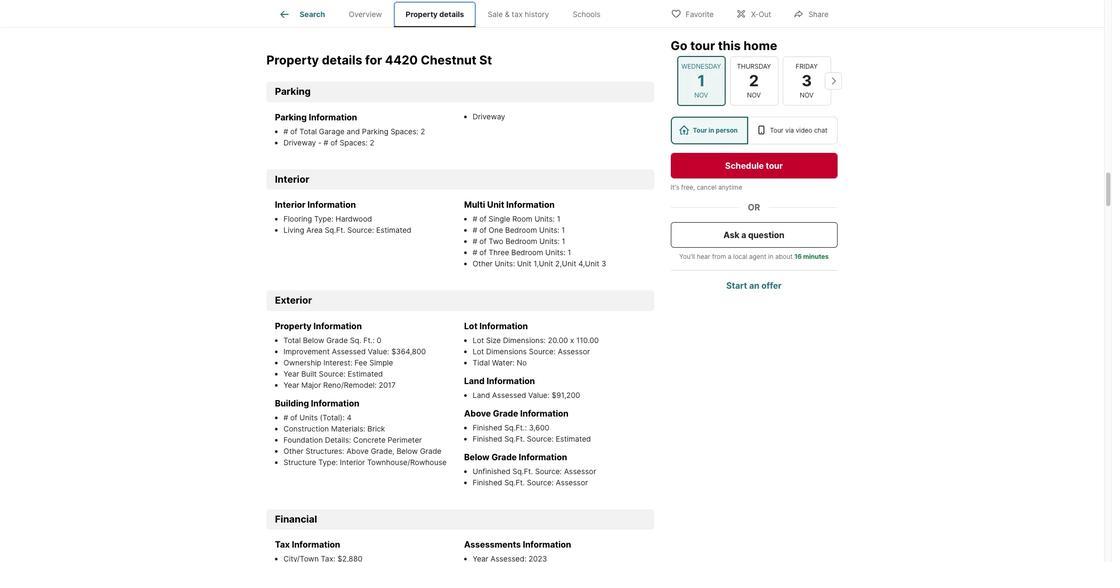 Task type: vqa. For each thing, say whether or not it's contained in the screenshot.


Task type: describe. For each thing, give the bounding box(es) containing it.
grade,
[[371, 447, 395, 456]]

wednesday
[[682, 62, 722, 70]]

area
[[307, 226, 323, 235]]

concrete
[[353, 435, 386, 444]]

single
[[489, 214, 510, 223]]

building
[[275, 398, 309, 409]]

1 vertical spatial unit
[[517, 259, 532, 268]]

# down multi
[[473, 214, 478, 223]]

1 finished from the top
[[473, 423, 502, 432]]

above inside above grade information finished sq.ft.: 3,600 finished sq.ft. source: estimated
[[464, 408, 491, 419]]

multi
[[464, 200, 485, 210]]

dimensions:
[[503, 336, 546, 345]]

estimated for interior information
[[376, 226, 412, 235]]

via
[[786, 126, 795, 134]]

20.00
[[548, 336, 568, 345]]

1 vertical spatial lot
[[473, 336, 484, 345]]

start an offer link
[[727, 280, 782, 291]]

flooring
[[284, 214, 312, 223]]

4420
[[385, 53, 418, 67]]

information for building information # of units (total): 4 construction materials: brick foundation details: concrete perimeter other structures: above grade, below grade structure type: interior townhouse/rowhouse
[[311, 398, 360, 409]]

total inside property information total below grade sq. ft.: 0 improvement assessed value: $364,800 ownership interest: fee simple year built source: estimated year major reno/remodel: 2017
[[284, 336, 301, 345]]

1 vertical spatial spaces:
[[340, 138, 368, 147]]

grade inside 'below grade information unfinished sq.ft. source: assessor finished sq.ft. source: assessor'
[[492, 452, 517, 463]]

interior for interior information flooring type: hardwood living area sq.ft. source: estimated
[[275, 200, 306, 210]]

total inside parking information # of total garage and parking spaces: 2 driveway - # of spaces: 2
[[300, 127, 317, 136]]

details:
[[325, 435, 351, 444]]

size
[[486, 336, 501, 345]]

x-out
[[751, 9, 772, 18]]

2 vertical spatial assessor
[[556, 478, 588, 487]]

agent
[[750, 253, 767, 261]]

an
[[750, 280, 760, 291]]

source: inside interior information flooring type: hardwood living area sq.ft. source: estimated
[[347, 226, 374, 235]]

tour for tour via video chat
[[771, 126, 784, 134]]

fee
[[355, 358, 367, 367]]

below inside 'below grade information unfinished sq.ft. source: assessor finished sq.ft. source: assessor'
[[464, 452, 490, 463]]

two
[[489, 237, 504, 246]]

above grade information finished sq.ft.: 3,600 finished sq.ft. source: estimated
[[464, 408, 591, 443]]

assessments information
[[464, 540, 571, 550]]

from
[[713, 253, 727, 261]]

friday
[[796, 62, 818, 70]]

hardwood
[[336, 214, 372, 223]]

below grade information unfinished sq.ft. source: assessor finished sq.ft. source: assessor
[[464, 452, 596, 487]]

source: inside property information total below grade sq. ft.: 0 improvement assessed value: $364,800 ownership interest: fee simple year built source: estimated year major reno/remodel: 2017
[[319, 369, 346, 378]]

below inside building information # of units (total): 4 construction materials: brick foundation details: concrete perimeter other structures: above grade, below grade structure type: interior townhouse/rowhouse
[[397, 447, 418, 456]]

4
[[347, 413, 352, 422]]

of down multi
[[480, 214, 487, 223]]

tour for tour in person
[[693, 126, 708, 134]]

$364,800
[[391, 347, 426, 356]]

property information total below grade sq. ft.: 0 improvement assessed value: $364,800 ownership interest: fee simple year built source: estimated year major reno/remodel: 2017
[[275, 321, 426, 390]]

parking for parking information # of total garage and parking spaces: 2 driveway - # of spaces: 2
[[275, 112, 307, 122]]

search link
[[278, 8, 325, 21]]

information inside above grade information finished sq.ft.: 3,600 finished sq.ft. source: estimated
[[520, 408, 569, 419]]

2,unit
[[556, 259, 577, 268]]

video
[[796, 126, 813, 134]]

of down garage
[[331, 138, 338, 147]]

# right the -
[[324, 138, 328, 147]]

property details
[[406, 10, 464, 19]]

1 vertical spatial bedroom
[[506, 237, 538, 246]]

information for property information total below grade sq. ft.: 0 improvement assessed value: $364,800 ownership interest: fee simple year built source: estimated year major reno/remodel: 2017
[[314, 321, 362, 331]]

grade inside building information # of units (total): 4 construction materials: brick foundation details: concrete perimeter other structures: above grade, below grade structure type: interior townhouse/rowhouse
[[420, 447, 442, 456]]

other inside multi unit information # of single room units: 1 # of one bedroom units: 1 # of two bedroom units: 1 # of three bedroom units: 1 other units: unit 1,unit 2,unit 4,unit 3
[[473, 259, 493, 268]]

0 vertical spatial driveway
[[473, 112, 505, 121]]

1 horizontal spatial in
[[769, 253, 774, 261]]

-
[[318, 138, 322, 147]]

0 vertical spatial unit
[[487, 200, 505, 210]]

nov for 2
[[748, 91, 761, 99]]

sq.ft. inside above grade information finished sq.ft.: 3,600 finished sq.ft. source: estimated
[[505, 434, 525, 443]]

go
[[671, 38, 688, 53]]

tour in person option
[[671, 117, 749, 144]]

of left two
[[480, 237, 487, 246]]

tour for schedule
[[766, 160, 783, 171]]

building information # of units (total): 4 construction materials: brick foundation details: concrete perimeter other structures: above grade, below grade structure type: interior townhouse/rowhouse
[[275, 398, 447, 467]]

information for interior information flooring type: hardwood living area sq.ft. source: estimated
[[308, 200, 356, 210]]

friday 3 nov
[[796, 62, 818, 99]]

ask
[[724, 230, 740, 240]]

0 vertical spatial bedroom
[[505, 226, 537, 235]]

share button
[[785, 2, 838, 24]]

chat
[[815, 126, 828, 134]]

details for property details
[[440, 10, 464, 19]]

ask a question button
[[671, 222, 838, 248]]

built
[[301, 369, 317, 378]]

sq.ft. right unfinished
[[513, 467, 533, 476]]

information inside 'below grade information unfinished sq.ft. source: assessor finished sq.ft. source: assessor'
[[519, 452, 567, 463]]

$91,200
[[552, 391, 580, 400]]

or
[[748, 202, 761, 213]]

out
[[759, 9, 772, 18]]

sale
[[488, 10, 503, 19]]

favorite button
[[662, 2, 723, 24]]

assessed inside "land information land assessed value: $91,200"
[[492, 391, 526, 400]]

garage
[[319, 127, 345, 136]]

3 inside 'friday 3 nov'
[[802, 71, 812, 90]]

1 vertical spatial assessor
[[564, 467, 596, 476]]

sale & tax history tab
[[476, 2, 561, 27]]

2 vertical spatial lot
[[473, 347, 484, 356]]

finished inside 'below grade information unfinished sq.ft. source: assessor finished sq.ft. source: assessor'
[[473, 478, 502, 487]]

1 inside wednesday 1 nov
[[698, 71, 706, 90]]

foundation
[[284, 435, 323, 444]]

above inside building information # of units (total): 4 construction materials: brick foundation details: concrete perimeter other structures: above grade, below grade structure type: interior townhouse/rowhouse
[[347, 447, 369, 456]]

1 vertical spatial a
[[728, 253, 732, 261]]

interior information flooring type: hardwood living area sq.ft. source: estimated
[[275, 200, 412, 235]]

assessments
[[464, 540, 521, 550]]

major
[[301, 380, 321, 390]]

information for land information land assessed value: $91,200
[[487, 376, 535, 386]]

units
[[300, 413, 318, 422]]

ownership
[[284, 358, 321, 367]]

of left three
[[480, 248, 487, 257]]

property details tab
[[394, 2, 476, 27]]

2 year from the top
[[284, 380, 299, 390]]

thursday 2 nov
[[737, 62, 772, 99]]

no
[[517, 358, 527, 367]]

tour for go
[[691, 38, 716, 53]]

next image
[[825, 72, 842, 89]]

2017
[[379, 380, 396, 390]]

thursday
[[737, 62, 772, 70]]

x-
[[751, 9, 759, 18]]

share
[[809, 9, 829, 18]]

it's
[[671, 183, 680, 191]]

you'll
[[680, 253, 696, 261]]

ft.:
[[364, 336, 375, 345]]

sq.ft. down unfinished
[[505, 478, 525, 487]]

x-out button
[[727, 2, 781, 24]]

grade inside above grade information finished sq.ft.: 3,600 finished sq.ft. source: estimated
[[493, 408, 518, 419]]



Task type: locate. For each thing, give the bounding box(es) containing it.
0 vertical spatial in
[[709, 126, 715, 134]]

1,unit
[[534, 259, 553, 268]]

tour up "wednesday"
[[691, 38, 716, 53]]

tour via video chat option
[[749, 117, 838, 144]]

# inside building information # of units (total): 4 construction materials: brick foundation details: concrete perimeter other structures: above grade, below grade structure type: interior townhouse/rowhouse
[[284, 413, 288, 422]]

brick
[[368, 424, 385, 433]]

driveway
[[473, 112, 505, 121], [284, 138, 316, 147]]

grade up unfinished
[[492, 452, 517, 463]]

0 horizontal spatial other
[[284, 447, 304, 456]]

information inside multi unit information # of single room units: 1 # of one bedroom units: 1 # of two bedroom units: 1 # of three bedroom units: 1 other units: unit 1,unit 2,unit 4,unit 3
[[506, 200, 555, 210]]

0 vertical spatial value:
[[368, 347, 389, 356]]

below up unfinished
[[464, 452, 490, 463]]

assessed
[[332, 347, 366, 356], [492, 391, 526, 400]]

grade up townhouse/rowhouse at the bottom left
[[420, 447, 442, 456]]

lot information lot size dimensions: 20.00 x 110.00 lot dimensions source: assessor tidal water: no
[[464, 321, 599, 367]]

nov for 1
[[695, 91, 709, 99]]

information inside interior information flooring type: hardwood living area sq.ft. source: estimated
[[308, 200, 356, 210]]

# left three
[[473, 248, 478, 257]]

0 horizontal spatial spaces:
[[340, 138, 368, 147]]

list box
[[671, 117, 838, 144]]

1 horizontal spatial spaces:
[[391, 127, 419, 136]]

year up building
[[284, 380, 299, 390]]

0 vertical spatial spaces:
[[391, 127, 419, 136]]

1 vertical spatial interior
[[275, 200, 306, 210]]

1 vertical spatial driveway
[[284, 138, 316, 147]]

2
[[750, 71, 759, 90], [421, 127, 425, 136], [370, 138, 374, 147]]

year down ownership
[[284, 369, 299, 378]]

# left one in the left top of the page
[[473, 226, 478, 235]]

1 horizontal spatial details
[[440, 10, 464, 19]]

1 horizontal spatial unit
[[517, 259, 532, 268]]

perimeter
[[388, 435, 422, 444]]

unit left 1,unit
[[517, 259, 532, 268]]

source:
[[347, 226, 374, 235], [529, 347, 556, 356], [319, 369, 346, 378], [527, 434, 554, 443], [535, 467, 562, 476], [527, 478, 554, 487]]

for
[[365, 53, 382, 67]]

type: inside interior information flooring type: hardwood living area sq.ft. source: estimated
[[314, 214, 334, 223]]

spaces: right and
[[391, 127, 419, 136]]

property up 4420
[[406, 10, 438, 19]]

0 horizontal spatial assessed
[[332, 347, 366, 356]]

0 vertical spatial 2
[[750, 71, 759, 90]]

construction
[[284, 424, 329, 433]]

nov down thursday
[[748, 91, 761, 99]]

information inside building information # of units (total): 4 construction materials: brick foundation details: concrete perimeter other structures: above grade, below grade structure type: interior townhouse/rowhouse
[[311, 398, 360, 409]]

1 horizontal spatial a
[[742, 230, 747, 240]]

in inside option
[[709, 126, 715, 134]]

1 vertical spatial details
[[322, 53, 362, 67]]

sq.
[[350, 336, 361, 345]]

grade inside property information total below grade sq. ft.: 0 improvement assessed value: $364,800 ownership interest: fee simple year built source: estimated year major reno/remodel: 2017
[[326, 336, 348, 345]]

parking for parking
[[275, 86, 311, 97]]

0 horizontal spatial 3
[[602, 259, 606, 268]]

information for assessments information
[[523, 540, 571, 550]]

overview
[[349, 10, 382, 19]]

a right 'ask'
[[742, 230, 747, 240]]

minutes
[[804, 253, 829, 261]]

start an offer
[[727, 280, 782, 291]]

person
[[716, 126, 738, 134]]

0 horizontal spatial nov
[[695, 91, 709, 99]]

information
[[309, 112, 357, 122], [308, 200, 356, 210], [506, 200, 555, 210], [314, 321, 362, 331], [480, 321, 528, 331], [487, 376, 535, 386], [311, 398, 360, 409], [520, 408, 569, 419], [519, 452, 567, 463], [292, 540, 340, 550], [523, 540, 571, 550]]

free,
[[682, 183, 696, 191]]

below inside property information total below grade sq. ft.: 0 improvement assessed value: $364,800 ownership interest: fee simple year built source: estimated year major reno/remodel: 2017
[[303, 336, 324, 345]]

property inside tab
[[406, 10, 438, 19]]

tour right schedule
[[766, 160, 783, 171]]

0 horizontal spatial details
[[322, 53, 362, 67]]

1 vertical spatial above
[[347, 447, 369, 456]]

0 vertical spatial other
[[473, 259, 493, 268]]

1 vertical spatial 2
[[421, 127, 425, 136]]

details left for
[[322, 53, 362, 67]]

0 horizontal spatial driveway
[[284, 138, 316, 147]]

sale & tax history
[[488, 10, 549, 19]]

1 horizontal spatial 2
[[421, 127, 425, 136]]

0 vertical spatial interior
[[275, 174, 309, 185]]

hear
[[697, 253, 711, 261]]

lot
[[464, 321, 478, 331], [473, 336, 484, 345], [473, 347, 484, 356]]

three
[[489, 248, 509, 257]]

finished up unfinished
[[473, 434, 502, 443]]

information for tax information
[[292, 540, 340, 550]]

0 vertical spatial 3
[[802, 71, 812, 90]]

type: down structures:
[[318, 458, 338, 467]]

tab list
[[267, 0, 621, 27]]

0 vertical spatial property
[[406, 10, 438, 19]]

type:
[[314, 214, 334, 223], [318, 458, 338, 467]]

of down building
[[290, 413, 298, 422]]

0 horizontal spatial above
[[347, 447, 369, 456]]

1 horizontal spatial other
[[473, 259, 493, 268]]

local
[[734, 253, 748, 261]]

nov for 3
[[800, 91, 814, 99]]

structure
[[284, 458, 316, 467]]

tour inside option
[[771, 126, 784, 134]]

2 vertical spatial finished
[[473, 478, 502, 487]]

favorite
[[686, 9, 714, 18]]

1 vertical spatial total
[[284, 336, 301, 345]]

0 vertical spatial tour
[[691, 38, 716, 53]]

2 vertical spatial interior
[[340, 458, 365, 467]]

below up townhouse/rowhouse at the bottom left
[[397, 447, 418, 456]]

0 horizontal spatial tour
[[691, 38, 716, 53]]

spaces: down and
[[340, 138, 368, 147]]

nov inside wednesday 1 nov
[[695, 91, 709, 99]]

details inside tab
[[440, 10, 464, 19]]

1 horizontal spatial 3
[[802, 71, 812, 90]]

tour via video chat
[[771, 126, 828, 134]]

# down building
[[284, 413, 288, 422]]

simple
[[370, 358, 393, 367]]

above
[[464, 408, 491, 419], [347, 447, 369, 456]]

2 horizontal spatial below
[[464, 452, 490, 463]]

110.00
[[576, 336, 599, 345]]

3 nov from the left
[[800, 91, 814, 99]]

of left garage
[[290, 127, 298, 136]]

1 vertical spatial year
[[284, 380, 299, 390]]

value: inside "land information land assessed value: $91,200"
[[528, 391, 550, 400]]

grade up sq.ft.:
[[493, 408, 518, 419]]

history
[[525, 10, 549, 19]]

3,600
[[529, 423, 550, 432]]

tour left person on the top right of the page
[[693, 126, 708, 134]]

0
[[377, 336, 382, 345]]

a
[[742, 230, 747, 240], [728, 253, 732, 261]]

value: left $91,200
[[528, 391, 550, 400]]

2 vertical spatial estimated
[[556, 434, 591, 443]]

0 horizontal spatial unit
[[487, 200, 505, 210]]

1 vertical spatial parking
[[275, 112, 307, 122]]

information inside parking information # of total garage and parking spaces: 2 driveway - # of spaces: 2
[[309, 112, 357, 122]]

0 vertical spatial assessor
[[558, 347, 590, 356]]

1 vertical spatial value:
[[528, 391, 550, 400]]

overview tab
[[337, 2, 394, 27]]

0 horizontal spatial a
[[728, 253, 732, 261]]

sq.ft. inside interior information flooring type: hardwood living area sq.ft. source: estimated
[[325, 226, 345, 235]]

assessor inside lot information lot size dimensions: 20.00 x 110.00 lot dimensions source: assessor tidal water: no
[[558, 347, 590, 356]]

details for property details for 4420 chestnut st
[[322, 53, 362, 67]]

room
[[513, 214, 533, 223]]

interior for interior
[[275, 174, 309, 185]]

schools tab
[[561, 2, 613, 27]]

tab list containing search
[[267, 0, 621, 27]]

estimated for above grade information
[[556, 434, 591, 443]]

0 vertical spatial land
[[464, 376, 485, 386]]

0 horizontal spatial value:
[[368, 347, 389, 356]]

unit
[[487, 200, 505, 210], [517, 259, 532, 268]]

property down search link
[[267, 53, 319, 67]]

1 vertical spatial property
[[267, 53, 319, 67]]

2 vertical spatial property
[[275, 321, 312, 331]]

sq.ft. right area
[[325, 226, 345, 235]]

1 vertical spatial type:
[[318, 458, 338, 467]]

# left garage
[[284, 127, 288, 136]]

interior inside interior information flooring type: hardwood living area sq.ft. source: estimated
[[275, 200, 306, 210]]

finished left sq.ft.:
[[473, 423, 502, 432]]

information inside "land information land assessed value: $91,200"
[[487, 376, 535, 386]]

0 vertical spatial assessed
[[332, 347, 366, 356]]

other up structure
[[284, 447, 304, 456]]

nov inside thursday 2 nov
[[748, 91, 761, 99]]

total
[[300, 127, 317, 136], [284, 336, 301, 345]]

2 tour from the left
[[771, 126, 784, 134]]

total left garage
[[300, 127, 317, 136]]

0 vertical spatial lot
[[464, 321, 478, 331]]

2 inside thursday 2 nov
[[750, 71, 759, 90]]

interior inside building information # of units (total): 4 construction materials: brick foundation details: concrete perimeter other structures: above grade, below grade structure type: interior townhouse/rowhouse
[[340, 458, 365, 467]]

0 horizontal spatial 2
[[370, 138, 374, 147]]

tidal
[[473, 358, 490, 367]]

above down concrete
[[347, 447, 369, 456]]

#
[[284, 127, 288, 136], [324, 138, 328, 147], [473, 214, 478, 223], [473, 226, 478, 235], [473, 237, 478, 246], [473, 248, 478, 257], [284, 413, 288, 422]]

1 horizontal spatial assessed
[[492, 391, 526, 400]]

# left two
[[473, 237, 478, 246]]

property down exterior
[[275, 321, 312, 331]]

below up improvement
[[303, 336, 324, 345]]

1 vertical spatial in
[[769, 253, 774, 261]]

property inside property information total below grade sq. ft.: 0 improvement assessed value: $364,800 ownership interest: fee simple year built source: estimated year major reno/remodel: 2017
[[275, 321, 312, 331]]

1 vertical spatial assessed
[[492, 391, 526, 400]]

2 horizontal spatial nov
[[800, 91, 814, 99]]

interest:
[[324, 358, 353, 367]]

2 vertical spatial bedroom
[[512, 248, 543, 257]]

structures:
[[306, 447, 344, 456]]

1 horizontal spatial tour
[[771, 126, 784, 134]]

below
[[303, 336, 324, 345], [397, 447, 418, 456], [464, 452, 490, 463]]

2 vertical spatial parking
[[362, 127, 389, 136]]

assessed down sq.
[[332, 347, 366, 356]]

reno/remodel:
[[323, 380, 377, 390]]

tax
[[275, 540, 290, 550]]

about
[[776, 253, 793, 261]]

driveway inside parking information # of total garage and parking spaces: 2 driveway - # of spaces: 2
[[284, 138, 316, 147]]

1 vertical spatial finished
[[473, 434, 502, 443]]

16
[[795, 253, 802, 261]]

source: inside above grade information finished sq.ft.: 3,600 finished sq.ft. source: estimated
[[527, 434, 554, 443]]

property details for 4420 chestnut st
[[267, 53, 492, 67]]

0 vertical spatial type:
[[314, 214, 334, 223]]

assessed down water:
[[492, 391, 526, 400]]

0 vertical spatial parking
[[275, 86, 311, 97]]

information for lot information lot size dimensions: 20.00 x 110.00 lot dimensions source: assessor tidal water: no
[[480, 321, 528, 331]]

land information land assessed value: $91,200
[[464, 376, 580, 400]]

x
[[570, 336, 574, 345]]

type: inside building information # of units (total): 4 construction materials: brick foundation details: concrete perimeter other structures: above grade, below grade structure type: interior townhouse/rowhouse
[[318, 458, 338, 467]]

and
[[347, 127, 360, 136]]

estimated inside property information total below grade sq. ft.: 0 improvement assessed value: $364,800 ownership interest: fee simple year built source: estimated year major reno/remodel: 2017
[[348, 369, 383, 378]]

0 horizontal spatial below
[[303, 336, 324, 345]]

1 vertical spatial land
[[473, 391, 490, 400]]

a right 'from' on the top
[[728, 253, 732, 261]]

improvement
[[284, 347, 330, 356]]

start
[[727, 280, 748, 291]]

st
[[480, 53, 492, 67]]

1 horizontal spatial above
[[464, 408, 491, 419]]

2 nov from the left
[[748, 91, 761, 99]]

1 year from the top
[[284, 369, 299, 378]]

tour inside button
[[766, 160, 783, 171]]

nov down "wednesday"
[[695, 91, 709, 99]]

2 finished from the top
[[473, 434, 502, 443]]

1 horizontal spatial driveway
[[473, 112, 505, 121]]

details left sale
[[440, 10, 464, 19]]

0 vertical spatial total
[[300, 127, 317, 136]]

finished down unfinished
[[473, 478, 502, 487]]

1 vertical spatial other
[[284, 447, 304, 456]]

2 vertical spatial 2
[[370, 138, 374, 147]]

0 vertical spatial a
[[742, 230, 747, 240]]

grade
[[326, 336, 348, 345], [493, 408, 518, 419], [420, 447, 442, 456], [492, 452, 517, 463]]

3 finished from the top
[[473, 478, 502, 487]]

tour inside option
[[693, 126, 708, 134]]

2 horizontal spatial 2
[[750, 71, 759, 90]]

None button
[[678, 56, 726, 106], [730, 56, 779, 106], [783, 56, 832, 106], [678, 56, 726, 106], [730, 56, 779, 106], [783, 56, 832, 106]]

1 vertical spatial tour
[[766, 160, 783, 171]]

total up improvement
[[284, 336, 301, 345]]

this
[[719, 38, 741, 53]]

0 horizontal spatial in
[[709, 126, 715, 134]]

0 vertical spatial finished
[[473, 423, 502, 432]]

unfinished
[[473, 467, 511, 476]]

list box containing tour in person
[[671, 117, 838, 144]]

sq.ft. down sq.ft.:
[[505, 434, 525, 443]]

value: inside property information total below grade sq. ft.: 0 improvement assessed value: $364,800 ownership interest: fee simple year built source: estimated year major reno/remodel: 2017
[[368, 347, 389, 356]]

property for property details
[[406, 10, 438, 19]]

offer
[[762, 280, 782, 291]]

1 nov from the left
[[695, 91, 709, 99]]

schools
[[573, 10, 601, 19]]

0 vertical spatial year
[[284, 369, 299, 378]]

tour left via
[[771, 126, 784, 134]]

assessed inside property information total below grade sq. ft.: 0 improvement assessed value: $364,800 ownership interest: fee simple year built source: estimated year major reno/remodel: 2017
[[332, 347, 366, 356]]

nov inside 'friday 3 nov'
[[800, 91, 814, 99]]

source: inside lot information lot size dimensions: 20.00 x 110.00 lot dimensions source: assessor tidal water: no
[[529, 347, 556, 356]]

in left person on the top right of the page
[[709, 126, 715, 134]]

a inside button
[[742, 230, 747, 240]]

grade left sq.
[[326, 336, 348, 345]]

wednesday 1 nov
[[682, 62, 722, 99]]

other inside building information # of units (total): 4 construction materials: brick foundation details: concrete perimeter other structures: above grade, below grade structure type: interior townhouse/rowhouse
[[284, 447, 304, 456]]

in right agent
[[769, 253, 774, 261]]

living
[[284, 226, 304, 235]]

unit up single
[[487, 200, 505, 210]]

ask a question
[[724, 230, 785, 240]]

home
[[744, 38, 778, 53]]

townhouse/rowhouse
[[367, 458, 447, 467]]

schedule
[[726, 160, 764, 171]]

go tour this home
[[671, 38, 778, 53]]

sq.ft.:
[[505, 423, 527, 432]]

information inside property information total below grade sq. ft.: 0 improvement assessed value: $364,800 ownership interest: fee simple year built source: estimated year major reno/remodel: 2017
[[314, 321, 362, 331]]

value: down '0'
[[368, 347, 389, 356]]

3 inside multi unit information # of single room units: 1 # of one bedroom units: 1 # of two bedroom units: 1 # of three bedroom units: 1 other units: unit 1,unit 2,unit 4,unit 3
[[602, 259, 606, 268]]

schedule tour button
[[671, 153, 838, 179]]

above down tidal
[[464, 408, 491, 419]]

it's free, cancel anytime
[[671, 183, 743, 191]]

1 horizontal spatial nov
[[748, 91, 761, 99]]

3 right 4,unit
[[602, 259, 606, 268]]

tax information
[[275, 540, 340, 550]]

question
[[749, 230, 785, 240]]

1 vertical spatial estimated
[[348, 369, 383, 378]]

1 horizontal spatial below
[[397, 447, 418, 456]]

you'll hear from a local agent in about 16 minutes
[[680, 253, 829, 261]]

0 horizontal spatial tour
[[693, 126, 708, 134]]

1 horizontal spatial tour
[[766, 160, 783, 171]]

1 horizontal spatial value:
[[528, 391, 550, 400]]

of left one in the left top of the page
[[480, 226, 487, 235]]

tax
[[512, 10, 523, 19]]

0 vertical spatial details
[[440, 10, 464, 19]]

information for parking information # of total garage and parking spaces: 2 driveway - # of spaces: 2
[[309, 112, 357, 122]]

1 tour from the left
[[693, 126, 708, 134]]

information inside lot information lot size dimensions: 20.00 x 110.00 lot dimensions source: assessor tidal water: no
[[480, 321, 528, 331]]

type: up area
[[314, 214, 334, 223]]

1 vertical spatial 3
[[602, 259, 606, 268]]

property for property details for 4420 chestnut st
[[267, 53, 319, 67]]

chestnut
[[421, 53, 477, 67]]

estimated inside interior information flooring type: hardwood living area sq.ft. source: estimated
[[376, 226, 412, 235]]

0 vertical spatial estimated
[[376, 226, 412, 235]]

tour in person
[[693, 126, 738, 134]]

of inside building information # of units (total): 4 construction materials: brick foundation details: concrete perimeter other structures: above grade, below grade structure type: interior townhouse/rowhouse
[[290, 413, 298, 422]]

3 down friday
[[802, 71, 812, 90]]

other down three
[[473, 259, 493, 268]]

estimated inside above grade information finished sq.ft.: 3,600 finished sq.ft. source: estimated
[[556, 434, 591, 443]]

financial
[[275, 514, 317, 525]]

nov down friday
[[800, 91, 814, 99]]

0 vertical spatial above
[[464, 408, 491, 419]]

sq.ft.
[[325, 226, 345, 235], [505, 434, 525, 443], [513, 467, 533, 476], [505, 478, 525, 487]]



